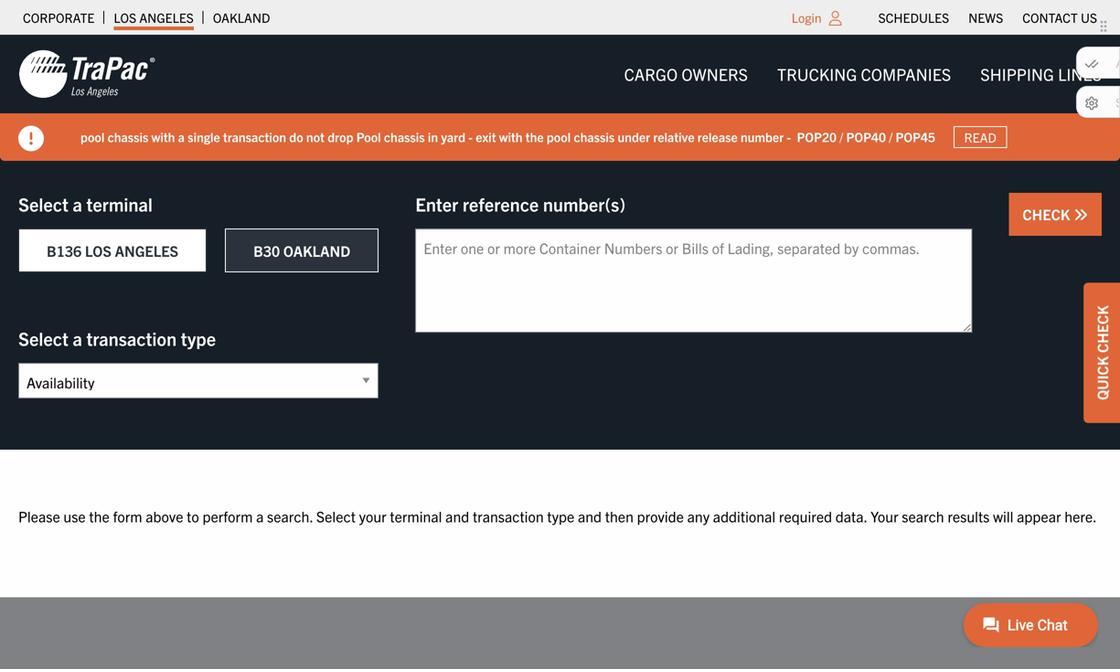Task type: describe. For each thing, give the bounding box(es) containing it.
please use the form above to perform a search. select your terminal and transaction type and then provide any additional required data. your search results will appear here. quick check
[[18, 306, 1111, 525]]

any
[[687, 507, 710, 525]]

above
[[146, 507, 183, 525]]

your
[[871, 507, 899, 525]]

cargo
[[624, 64, 678, 84]]

check inside "please use the form above to perform a search. select your terminal and transaction type and then provide any additional required data. your search results will appear here. quick check"
[[1093, 306, 1111, 353]]

quick check link
[[1084, 283, 1120, 423]]

los angeles image
[[18, 48, 155, 100]]

a inside banner
[[178, 129, 185, 145]]

select a terminal
[[18, 193, 153, 215]]

trucking
[[777, 64, 857, 84]]

enter
[[415, 193, 458, 215]]

required
[[779, 507, 832, 525]]

to
[[187, 507, 199, 525]]

select inside "please use the form above to perform a search. select your terminal and transaction type and then provide any additional required data. your search results will appear here. quick check"
[[316, 507, 356, 525]]

schedules link
[[879, 5, 950, 30]]

check inside button
[[1023, 205, 1074, 223]]

us
[[1081, 9, 1098, 26]]

in
[[428, 129, 438, 145]]

trucking companies
[[777, 64, 951, 84]]

form
[[113, 507, 142, 525]]

data.
[[836, 507, 867, 525]]

0 horizontal spatial los
[[85, 241, 112, 260]]

not
[[306, 129, 325, 145]]

contact
[[1023, 9, 1078, 26]]

lines
[[1058, 64, 1102, 84]]

2 chassis from the left
[[384, 129, 425, 145]]

los angeles link
[[114, 5, 194, 30]]

cargo owners link
[[610, 56, 763, 93]]

check button
[[1009, 193, 1102, 236]]

select a transaction type
[[18, 327, 216, 350]]

pop45
[[896, 129, 936, 145]]

3 chassis from the left
[[574, 129, 615, 145]]

enter reference number(s)
[[415, 193, 626, 215]]

the inside banner
[[526, 129, 544, 145]]

appear
[[1017, 507, 1061, 525]]

1 vertical spatial angeles
[[115, 241, 178, 260]]

login
[[792, 9, 822, 26]]

schedules
[[879, 9, 950, 26]]

contact us link
[[1023, 5, 1098, 30]]

release
[[698, 129, 738, 145]]

menu bar containing schedules
[[869, 5, 1107, 30]]

0 vertical spatial terminal
[[86, 193, 153, 215]]

type inside "please use the form above to perform a search. select your terminal and transaction type and then provide any additional required data. your search results will appear here. quick check"
[[547, 507, 575, 525]]

1 horizontal spatial oakland
[[283, 241, 351, 260]]

1 - from the left
[[469, 129, 473, 145]]

search
[[902, 507, 944, 525]]

banner containing cargo owners
[[0, 35, 1120, 161]]

exit
[[476, 129, 496, 145]]

select for select a transaction type
[[18, 327, 69, 350]]

2 pool from the left
[[547, 129, 571, 145]]

companies
[[861, 64, 951, 84]]

solid image
[[18, 126, 44, 151]]

0 vertical spatial oakland
[[213, 9, 270, 26]]

single
[[188, 129, 220, 145]]

provide
[[637, 507, 684, 525]]

quick
[[1093, 357, 1111, 400]]

pool chassis with a single transaction  do not drop pool chassis in yard -  exit with the pool chassis under relative release number -  pop20 / pop40 / pop45
[[80, 129, 936, 145]]

0 vertical spatial los
[[114, 9, 136, 26]]

b136
[[47, 241, 82, 260]]

1 / from the left
[[840, 129, 844, 145]]

shipping lines link
[[966, 56, 1117, 93]]

number
[[741, 129, 784, 145]]

yard
[[441, 129, 466, 145]]

select for select a terminal
[[18, 193, 69, 215]]

1 pool from the left
[[80, 129, 105, 145]]

results
[[948, 507, 990, 525]]

0 vertical spatial type
[[181, 327, 216, 350]]

light image
[[829, 11, 842, 26]]

b30 oakland
[[253, 241, 351, 260]]

drop
[[328, 129, 354, 145]]



Task type: vqa. For each thing, say whether or not it's contained in the screenshot.
data.
yes



Task type: locate. For each thing, give the bounding box(es) containing it.
0 horizontal spatial and
[[446, 507, 469, 525]]

oakland right b30
[[283, 241, 351, 260]]

news
[[969, 9, 1004, 26]]

terminal
[[86, 193, 153, 215], [390, 507, 442, 525]]

the inside "please use the form above to perform a search. select your terminal and transaction type and then provide any additional required data. your search results will appear here. quick check"
[[89, 507, 110, 525]]

0 vertical spatial transaction
[[223, 129, 286, 145]]

chassis left under
[[574, 129, 615, 145]]

with left the "single" on the left top of the page
[[151, 129, 175, 145]]

a up 'b136'
[[73, 193, 82, 215]]

2 vertical spatial select
[[316, 507, 356, 525]]

menu bar
[[869, 5, 1107, 30], [610, 56, 1117, 93]]

contact us
[[1023, 9, 1098, 26]]

with right exit
[[499, 129, 523, 145]]

0 horizontal spatial type
[[181, 327, 216, 350]]

and right your
[[446, 507, 469, 525]]

2 and from the left
[[578, 507, 602, 525]]

then
[[605, 507, 634, 525]]

-
[[469, 129, 473, 145], [787, 129, 791, 145]]

shipping lines
[[981, 64, 1102, 84]]

b30
[[253, 241, 280, 260]]

1 vertical spatial menu bar
[[610, 56, 1117, 93]]

menu bar containing cargo owners
[[610, 56, 1117, 93]]

type
[[181, 327, 216, 350], [547, 507, 575, 525]]

1 horizontal spatial with
[[499, 129, 523, 145]]

banner
[[0, 35, 1120, 161]]

pop20
[[797, 129, 837, 145]]

1 vertical spatial los
[[85, 241, 112, 260]]

a left the "single" on the left top of the page
[[178, 129, 185, 145]]

1 horizontal spatial chassis
[[384, 129, 425, 145]]

0 horizontal spatial transaction
[[86, 327, 177, 350]]

menu bar up 'shipping'
[[869, 5, 1107, 30]]

/ left "pop45"
[[889, 129, 893, 145]]

terminal up b136 los angeles
[[86, 193, 153, 215]]

b136 los angeles
[[47, 241, 178, 260]]

1 horizontal spatial terminal
[[390, 507, 442, 525]]

0 horizontal spatial the
[[89, 507, 110, 525]]

1 vertical spatial select
[[18, 327, 69, 350]]

news link
[[969, 5, 1004, 30]]

corporate link
[[23, 5, 95, 30]]

a down 'b136'
[[73, 327, 82, 350]]

los right corporate link
[[114, 9, 136, 26]]

select
[[18, 193, 69, 215], [18, 327, 69, 350], [316, 507, 356, 525]]

/
[[840, 129, 844, 145], [889, 129, 893, 145]]

los angeles
[[114, 9, 194, 26]]

login link
[[792, 9, 822, 26]]

cargo owners
[[624, 64, 748, 84]]

1 horizontal spatial los
[[114, 9, 136, 26]]

1 vertical spatial type
[[547, 507, 575, 525]]

and
[[446, 507, 469, 525], [578, 507, 602, 525]]

0 vertical spatial select
[[18, 193, 69, 215]]

- left exit
[[469, 129, 473, 145]]

1 horizontal spatial and
[[578, 507, 602, 525]]

2 / from the left
[[889, 129, 893, 145]]

corporate
[[23, 9, 95, 26]]

transaction
[[223, 129, 286, 145], [86, 327, 177, 350], [473, 507, 544, 525]]

search.
[[267, 507, 313, 525]]

owners
[[682, 64, 748, 84]]

footer
[[0, 598, 1120, 670]]

0 vertical spatial menu bar
[[869, 5, 1107, 30]]

pool up number(s)
[[547, 129, 571, 145]]

menu bar down the light icon
[[610, 56, 1117, 93]]

1 vertical spatial transaction
[[86, 327, 177, 350]]

please
[[18, 507, 60, 525]]

trucking companies link
[[763, 56, 966, 93]]

angeles left oakland link
[[139, 9, 194, 26]]

1 vertical spatial the
[[89, 507, 110, 525]]

1 horizontal spatial transaction
[[223, 129, 286, 145]]

0 horizontal spatial oakland
[[213, 9, 270, 26]]

Enter reference number(s) text field
[[415, 229, 973, 333]]

a
[[178, 129, 185, 145], [73, 193, 82, 215], [73, 327, 82, 350], [256, 507, 264, 525]]

the right use
[[89, 507, 110, 525]]

1 horizontal spatial -
[[787, 129, 791, 145]]

chassis down los angeles image
[[108, 129, 149, 145]]

the right exit
[[526, 129, 544, 145]]

1 vertical spatial terminal
[[390, 507, 442, 525]]

1 horizontal spatial pool
[[547, 129, 571, 145]]

additional
[[713, 507, 776, 525]]

solid image
[[1074, 208, 1088, 222]]

1 with from the left
[[151, 129, 175, 145]]

the
[[526, 129, 544, 145], [89, 507, 110, 525]]

read
[[965, 129, 997, 145]]

1 vertical spatial check
[[1093, 306, 1111, 353]]

oakland right los angeles link
[[213, 9, 270, 26]]

0 horizontal spatial terminal
[[86, 193, 153, 215]]

0 vertical spatial angeles
[[139, 9, 194, 26]]

relative
[[653, 129, 695, 145]]

pool
[[356, 129, 381, 145]]

2 - from the left
[[787, 129, 791, 145]]

transaction inside banner
[[223, 129, 286, 145]]

chassis
[[108, 129, 149, 145], [384, 129, 425, 145], [574, 129, 615, 145]]

0 horizontal spatial -
[[469, 129, 473, 145]]

here.
[[1065, 507, 1097, 525]]

terminal right your
[[390, 507, 442, 525]]

los right 'b136'
[[85, 241, 112, 260]]

1 horizontal spatial the
[[526, 129, 544, 145]]

do
[[289, 129, 303, 145]]

los
[[114, 9, 136, 26], [85, 241, 112, 260]]

1 horizontal spatial /
[[889, 129, 893, 145]]

oakland
[[213, 9, 270, 26], [283, 241, 351, 260]]

use
[[63, 507, 86, 525]]

pool right solid icon at top left
[[80, 129, 105, 145]]

angeles
[[139, 9, 194, 26], [115, 241, 178, 260]]

0 vertical spatial check
[[1023, 205, 1074, 223]]

select left your
[[316, 507, 356, 525]]

0 vertical spatial the
[[526, 129, 544, 145]]

with
[[151, 129, 175, 145], [499, 129, 523, 145]]

terminal inside "please use the form above to perform a search. select your terminal and transaction type and then provide any additional required data. your search results will appear here. quick check"
[[390, 507, 442, 525]]

and left the then
[[578, 507, 602, 525]]

0 horizontal spatial /
[[840, 129, 844, 145]]

2 horizontal spatial chassis
[[574, 129, 615, 145]]

shipping
[[981, 64, 1054, 84]]

0 horizontal spatial pool
[[80, 129, 105, 145]]

a left the search.
[[256, 507, 264, 525]]

2 horizontal spatial transaction
[[473, 507, 544, 525]]

1 vertical spatial oakland
[[283, 241, 351, 260]]

- right number
[[787, 129, 791, 145]]

1 chassis from the left
[[108, 129, 149, 145]]

transaction inside "please use the form above to perform a search. select your terminal and transaction type and then provide any additional required data. your search results will appear here. quick check"
[[473, 507, 544, 525]]

reference
[[463, 193, 539, 215]]

pop40
[[846, 129, 886, 145]]

select up 'b136'
[[18, 193, 69, 215]]

2 with from the left
[[499, 129, 523, 145]]

0 horizontal spatial check
[[1023, 205, 1074, 223]]

will
[[993, 507, 1014, 525]]

1 horizontal spatial check
[[1093, 306, 1111, 353]]

under
[[618, 129, 650, 145]]

chassis left in
[[384, 129, 425, 145]]

1 and from the left
[[446, 507, 469, 525]]

angeles down select a terminal
[[115, 241, 178, 260]]

0 horizontal spatial chassis
[[108, 129, 149, 145]]

select down 'b136'
[[18, 327, 69, 350]]

pool
[[80, 129, 105, 145], [547, 129, 571, 145]]

perform
[[203, 507, 253, 525]]

your
[[359, 507, 387, 525]]

menu bar inside banner
[[610, 56, 1117, 93]]

read link
[[954, 126, 1007, 148]]

0 horizontal spatial with
[[151, 129, 175, 145]]

oakland link
[[213, 5, 270, 30]]

check
[[1023, 205, 1074, 223], [1093, 306, 1111, 353]]

2 vertical spatial transaction
[[473, 507, 544, 525]]

number(s)
[[543, 193, 626, 215]]

1 horizontal spatial type
[[547, 507, 575, 525]]

a inside "please use the form above to perform a search. select your terminal and transaction type and then provide any additional required data. your search results will appear here. quick check"
[[256, 507, 264, 525]]

/ right pop20
[[840, 129, 844, 145]]



